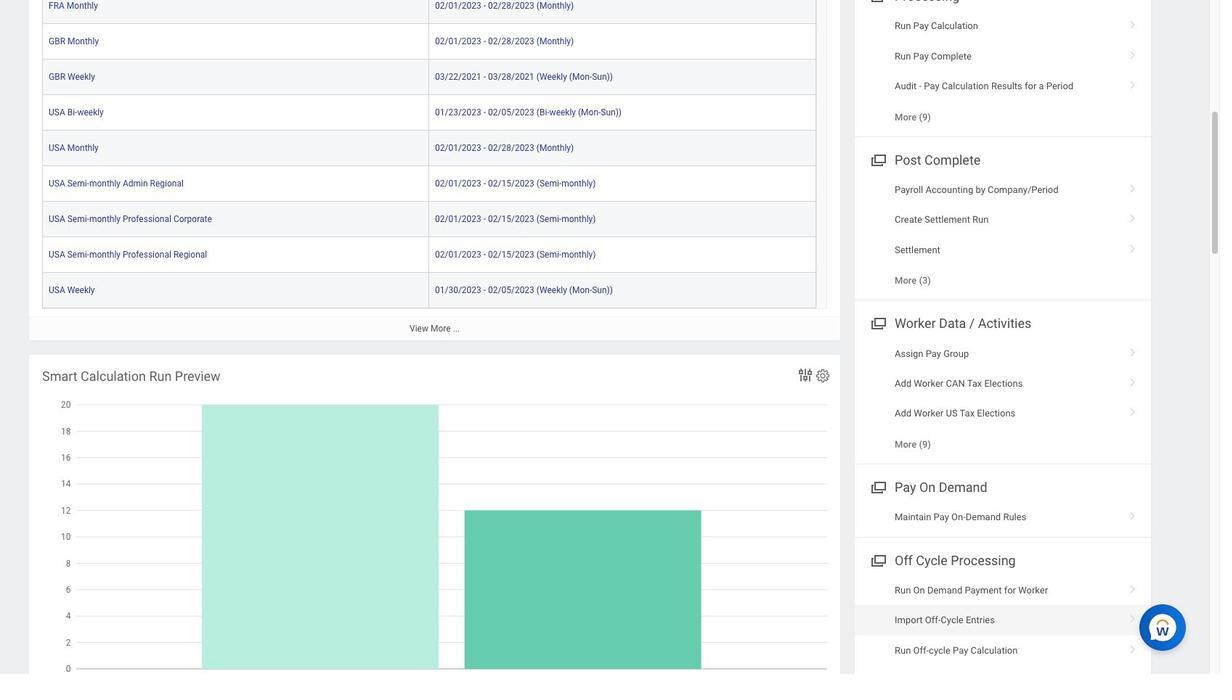 Task type: vqa. For each thing, say whether or not it's contained in the screenshot.
DEFINITION(S)
no



Task type: locate. For each thing, give the bounding box(es) containing it.
menu group image
[[868, 0, 888, 5], [868, 550, 888, 570]]

4 list from the top
[[855, 576, 1151, 675]]

1 list from the top
[[855, 11, 1151, 132]]

list item
[[855, 606, 1151, 636]]

3 chevron right image from the top
[[1124, 343, 1143, 358]]

chevron right image for first chevron right icon from the bottom
[[1124, 580, 1143, 595]]

chevron right image
[[1124, 46, 1143, 60], [1124, 76, 1143, 90], [1124, 179, 1143, 194], [1124, 240, 1143, 254], [1124, 403, 1143, 418], [1124, 507, 1143, 522], [1124, 610, 1143, 625], [1124, 640, 1143, 655]]

3 menu group image from the top
[[868, 477, 888, 497]]

1 menu group image from the top
[[868, 150, 888, 169]]

0 vertical spatial menu group image
[[868, 0, 888, 5]]

6 row from the top
[[42, 166, 816, 202]]

chevron right image
[[1124, 16, 1143, 30], [1124, 209, 1143, 224], [1124, 343, 1143, 358], [1124, 373, 1143, 388], [1124, 580, 1143, 595]]

1 menu group image from the top
[[868, 0, 888, 5]]

7 chevron right image from the top
[[1124, 610, 1143, 625]]

menu group image for chevron right image related to fifth chevron right icon
[[868, 313, 888, 333]]

5 row from the top
[[42, 131, 816, 166]]

5 chevron right image from the top
[[1124, 580, 1143, 595]]

list
[[855, 11, 1151, 132], [855, 175, 1151, 296], [855, 339, 1151, 460], [855, 576, 1151, 675]]

0 vertical spatial menu group image
[[868, 150, 888, 169]]

3 chevron right image from the top
[[1124, 179, 1143, 194]]

2 menu group image from the top
[[868, 550, 888, 570]]

1 vertical spatial menu group image
[[868, 313, 888, 333]]

1 chevron right image from the top
[[1124, 16, 1143, 30]]

smart calculation run preview element
[[29, 355, 840, 675]]

regular payroll processing element
[[29, 0, 840, 341]]

menu group image for fourth list from the bottom
[[868, 0, 888, 5]]

3 list from the top
[[855, 339, 1151, 460]]

configure smart calculation run preview image
[[815, 368, 831, 384]]

8 row from the top
[[42, 237, 816, 273]]

1 vertical spatial menu group image
[[868, 550, 888, 570]]

2 chevron right image from the top
[[1124, 76, 1143, 90]]

chevron right image for seventh chevron right icon from the bottom of the page
[[1124, 16, 1143, 30]]

menu group image
[[868, 150, 888, 169], [868, 313, 888, 333], [868, 477, 888, 497]]

row
[[42, 0, 816, 24], [42, 24, 816, 59], [42, 59, 816, 95], [42, 95, 816, 131], [42, 131, 816, 166], [42, 166, 816, 202], [42, 202, 816, 237], [42, 237, 816, 273], [42, 273, 816, 309]]

2 vertical spatial menu group image
[[868, 477, 888, 497]]

2 menu group image from the top
[[868, 313, 888, 333]]



Task type: describe. For each thing, give the bounding box(es) containing it.
chevron right image for fifth chevron right icon
[[1124, 343, 1143, 358]]

9 row from the top
[[42, 273, 816, 309]]

1 chevron right image from the top
[[1124, 46, 1143, 60]]

2 chevron right image from the top
[[1124, 209, 1143, 224]]

8 chevron right image from the top
[[1124, 640, 1143, 655]]

4 row from the top
[[42, 95, 816, 131]]

5 chevron right image from the top
[[1124, 403, 1143, 418]]

3 row from the top
[[42, 59, 816, 95]]

4 chevron right image from the top
[[1124, 373, 1143, 388]]

menu group image for 4th list from the top
[[868, 550, 888, 570]]

6 chevron right image from the top
[[1124, 507, 1143, 522]]

2 list from the top
[[855, 175, 1151, 296]]

2 row from the top
[[42, 24, 816, 59]]

configure and view chart data image
[[797, 367, 814, 384]]

4 chevron right image from the top
[[1124, 240, 1143, 254]]

1 row from the top
[[42, 0, 816, 24]]

7 row from the top
[[42, 202, 816, 237]]

menu group image for 6th chevron right icon from the bottom
[[868, 150, 888, 169]]



